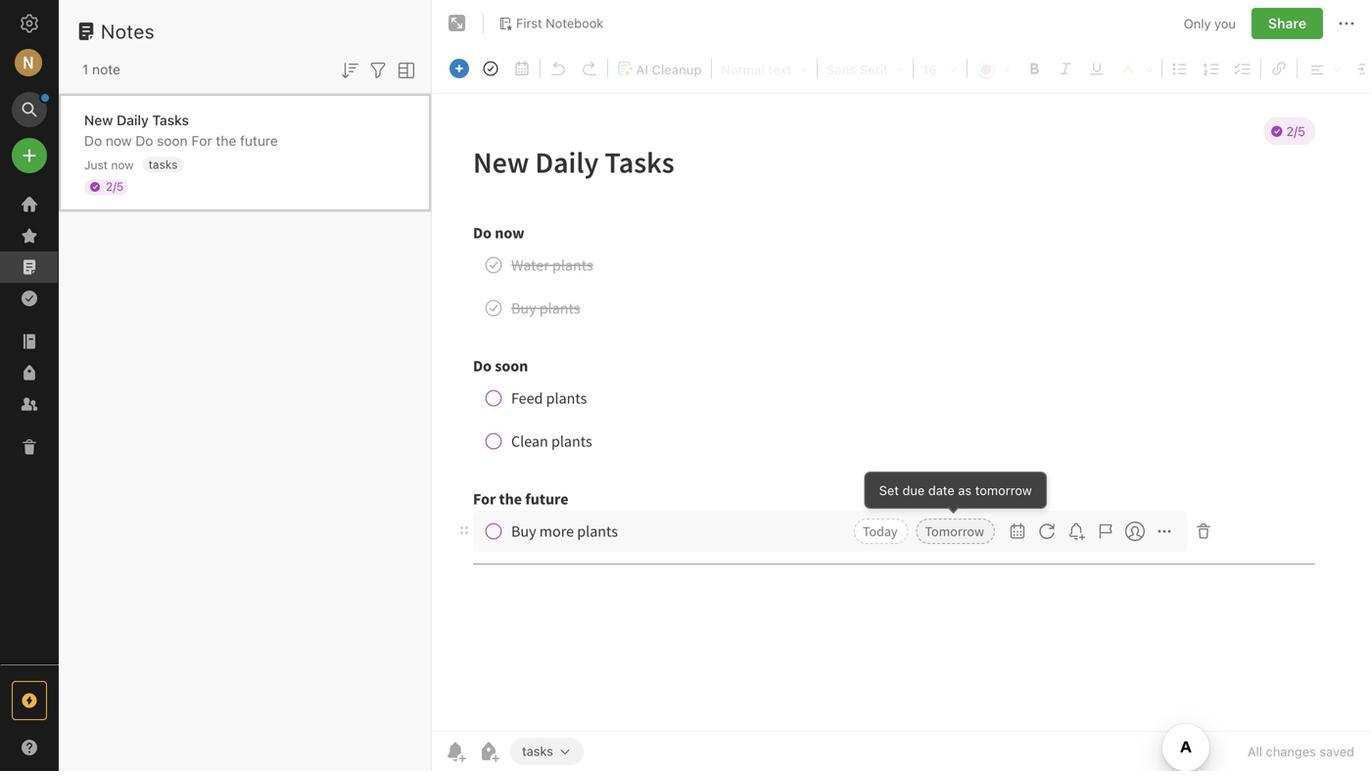 Task type: describe. For each thing, give the bounding box(es) containing it.
share button
[[1252, 8, 1323, 39]]

note window element
[[432, 0, 1370, 772]]

Alignment field
[[1300, 55, 1349, 82]]

1 do from the left
[[84, 133, 102, 149]]

the
[[216, 133, 236, 149]]

tasks Tag actions field
[[553, 745, 572, 759]]

Account field
[[0, 43, 59, 82]]

alignment image
[[1301, 56, 1348, 81]]

font color image
[[971, 56, 1018, 81]]

only you
[[1184, 16, 1236, 31]]

daily
[[117, 112, 149, 128]]

1 note
[[82, 61, 120, 77]]

just now
[[84, 158, 134, 172]]

first
[[516, 16, 542, 30]]

for
[[191, 133, 212, 149]]

changes
[[1266, 745, 1316, 760]]

new daily tasks
[[84, 112, 189, 128]]

home image
[[18, 193, 41, 216]]

View options field
[[390, 57, 418, 82]]

Heading level field
[[714, 55, 815, 82]]

now for do
[[106, 133, 132, 149]]

2/5
[[106, 180, 124, 193]]

saved
[[1320, 745, 1355, 760]]

Font size field
[[916, 55, 965, 82]]

font size image
[[917, 56, 964, 81]]

highlight image
[[1114, 56, 1159, 81]]

first notebook
[[516, 16, 604, 30]]

Add filters field
[[366, 57, 390, 82]]

tasks inside note list element
[[148, 158, 178, 171]]

WHAT'S NEW field
[[0, 733, 59, 764]]

soon
[[157, 133, 188, 149]]

note list element
[[59, 0, 432, 772]]



Task type: vqa. For each thing, say whether or not it's contained in the screenshot.
Settings "icon"
yes



Task type: locate. For each thing, give the bounding box(es) containing it.
tasks
[[148, 158, 178, 171], [522, 745, 553, 759]]

font family image
[[821, 56, 910, 81]]

all
[[1248, 745, 1263, 760]]

now down daily
[[106, 133, 132, 149]]

Insert field
[[445, 55, 474, 82]]

notebook
[[546, 16, 604, 30]]

upgrade image
[[18, 690, 41, 713]]

do now do soon for the future
[[84, 133, 278, 149]]

more actions image
[[1335, 12, 1359, 35]]

heading level image
[[715, 56, 814, 81]]

share
[[1268, 15, 1307, 31]]

add filters image
[[366, 59, 390, 82]]

1 vertical spatial now
[[111, 158, 134, 172]]

all changes saved
[[1248, 745, 1355, 760]]

1 horizontal spatial do
[[135, 133, 153, 149]]

tasks button
[[510, 739, 584, 766]]

do down new
[[84, 133, 102, 149]]

add tag image
[[477, 740, 501, 764]]

click to expand image
[[50, 736, 65, 759]]

now
[[106, 133, 132, 149], [111, 158, 134, 172]]

do
[[84, 133, 102, 149], [135, 133, 153, 149]]

1
[[82, 61, 88, 77]]

tasks
[[152, 112, 189, 128]]

now for just
[[111, 158, 134, 172]]

tasks down soon
[[148, 158, 178, 171]]

0 horizontal spatial do
[[84, 133, 102, 149]]

first notebook button
[[492, 10, 611, 37]]

0 vertical spatial now
[[106, 133, 132, 149]]

1 vertical spatial tasks
[[522, 745, 553, 759]]

add a reminder image
[[444, 740, 467, 764]]

future
[[240, 133, 278, 149]]

note
[[92, 61, 120, 77]]

now up 2/5
[[111, 158, 134, 172]]

Note Editor text field
[[432, 94, 1370, 732]]

settings image
[[18, 12, 41, 35]]

new
[[84, 112, 113, 128]]

notes
[[101, 20, 155, 43]]

Font color field
[[970, 55, 1019, 82]]

0 horizontal spatial tasks
[[148, 158, 178, 171]]

Highlight field
[[1113, 55, 1160, 82]]

Sort options field
[[338, 57, 361, 82]]

2 do from the left
[[135, 133, 153, 149]]

1 horizontal spatial tasks
[[522, 745, 553, 759]]

just
[[84, 158, 108, 172]]

0 vertical spatial tasks
[[148, 158, 178, 171]]

you
[[1215, 16, 1236, 31]]

tree
[[0, 189, 59, 664]]

expand note image
[[446, 12, 469, 35]]

task image
[[477, 55, 504, 82]]

do down new daily tasks
[[135, 133, 153, 149]]

tasks right add tag icon
[[522, 745, 553, 759]]

account image
[[15, 49, 42, 76]]

More actions field
[[1335, 8, 1359, 39]]

only
[[1184, 16, 1211, 31]]

tasks inside button
[[522, 745, 553, 759]]

Font family field
[[820, 55, 911, 82]]



